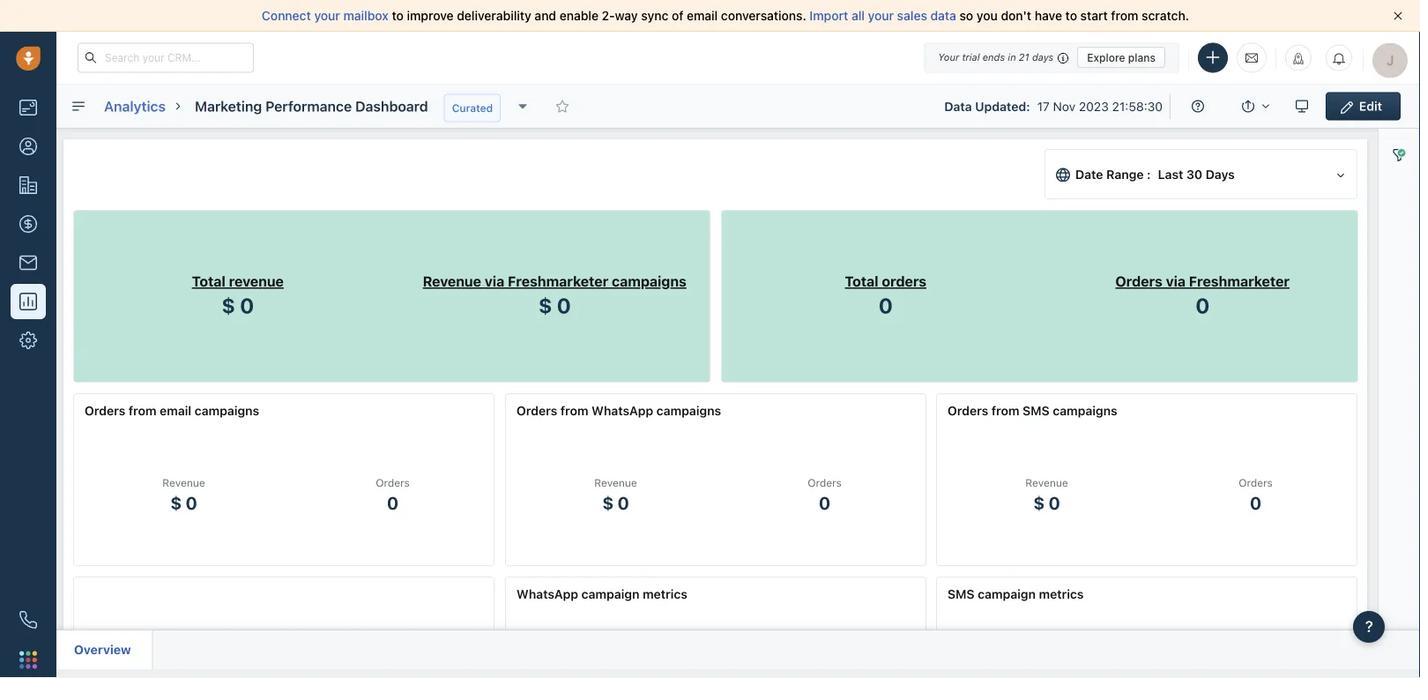 Task type: vqa. For each thing, say whether or not it's contained in the screenshot.
'MODE"' to the middle
no



Task type: locate. For each thing, give the bounding box(es) containing it.
to left start
[[1066, 8, 1078, 23]]

improve
[[407, 8, 454, 23]]

your trial ends in 21 days
[[938, 52, 1054, 63]]

21
[[1019, 52, 1030, 63]]

email image
[[1246, 51, 1258, 65]]

so
[[960, 8, 974, 23]]

0 horizontal spatial to
[[392, 8, 404, 23]]

trial
[[962, 52, 980, 63]]

phone image
[[19, 611, 37, 629]]

to
[[392, 8, 404, 23], [1066, 8, 1078, 23]]

deliverability
[[457, 8, 531, 23]]

plans
[[1129, 51, 1156, 63]]

explore plans
[[1087, 51, 1156, 63]]

connect your mailbox link
[[262, 8, 392, 23]]

explore
[[1087, 51, 1126, 63]]

all
[[852, 8, 865, 23]]

0 horizontal spatial your
[[314, 8, 340, 23]]

sync
[[641, 8, 669, 23]]

in
[[1008, 52, 1016, 63]]

days
[[1032, 52, 1054, 63]]

your
[[314, 8, 340, 23], [868, 8, 894, 23]]

don't
[[1001, 8, 1032, 23]]

1 your from the left
[[314, 8, 340, 23]]

and
[[535, 8, 556, 23]]

of
[[672, 8, 684, 23]]

your right the all
[[868, 8, 894, 23]]

email
[[687, 8, 718, 23]]

close image
[[1394, 11, 1403, 20]]

sales
[[897, 8, 927, 23]]

your left mailbox
[[314, 8, 340, 23]]

Search your CRM... text field
[[78, 43, 254, 73]]

from
[[1111, 8, 1139, 23]]

to right mailbox
[[392, 8, 404, 23]]

data
[[931, 8, 957, 23]]

freshworks switcher image
[[19, 651, 37, 669]]

start
[[1081, 8, 1108, 23]]

1 horizontal spatial your
[[868, 8, 894, 23]]

1 horizontal spatial to
[[1066, 8, 1078, 23]]



Task type: describe. For each thing, give the bounding box(es) containing it.
your
[[938, 52, 960, 63]]

import all your sales data link
[[810, 8, 960, 23]]

have
[[1035, 8, 1062, 23]]

you
[[977, 8, 998, 23]]

1 to from the left
[[392, 8, 404, 23]]

connect your mailbox to improve deliverability and enable 2-way sync of email conversations. import all your sales data so you don't have to start from scratch.
[[262, 8, 1190, 23]]

2 to from the left
[[1066, 8, 1078, 23]]

import
[[810, 8, 849, 23]]

scratch.
[[1142, 8, 1190, 23]]

explore plans link
[[1078, 47, 1166, 68]]

mailbox
[[343, 8, 389, 23]]

2-
[[602, 8, 615, 23]]

conversations.
[[721, 8, 807, 23]]

ends
[[983, 52, 1005, 63]]

enable
[[560, 8, 599, 23]]

phone element
[[11, 602, 46, 638]]

connect
[[262, 8, 311, 23]]

2 your from the left
[[868, 8, 894, 23]]

way
[[615, 8, 638, 23]]



